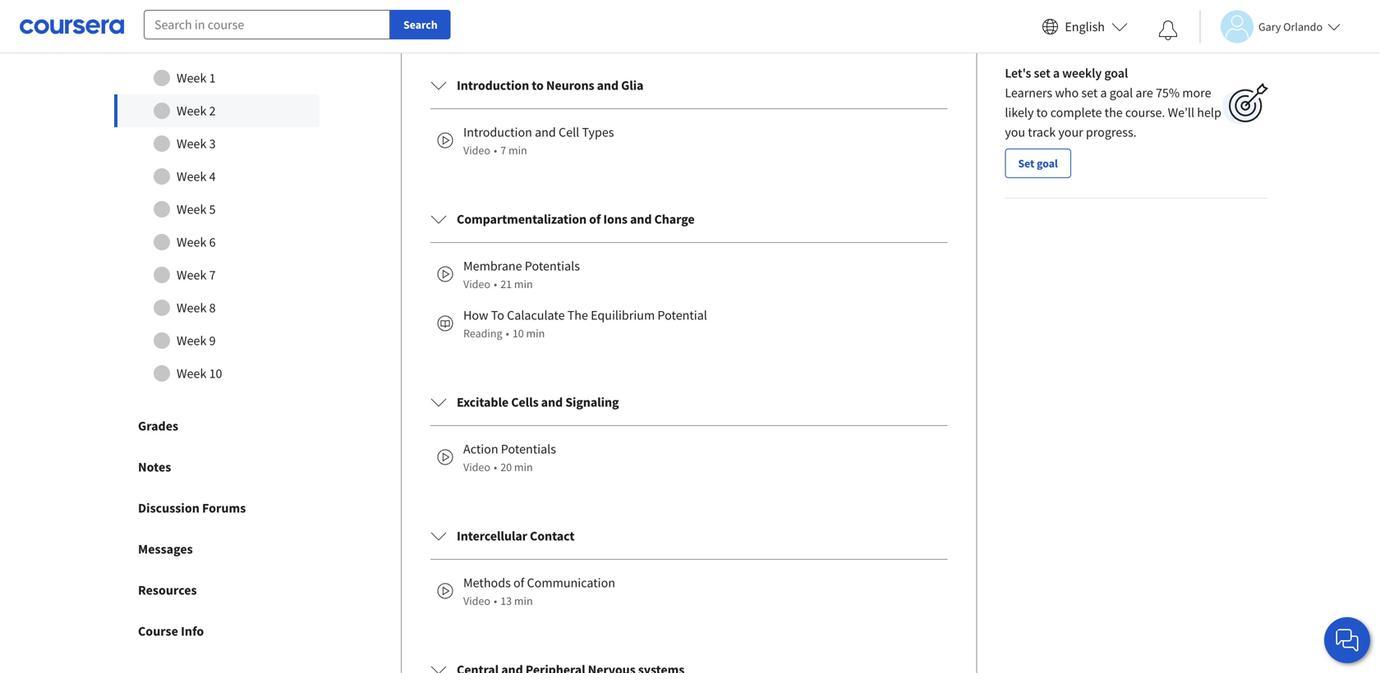 Task type: describe. For each thing, give the bounding box(es) containing it.
english
[[1065, 18, 1105, 35]]

gary orlando
[[1259, 19, 1323, 34]]

gary
[[1259, 19, 1281, 34]]

the
[[567, 307, 588, 324]]

membrane
[[463, 258, 522, 274]]

intercellular contact button
[[417, 514, 961, 560]]

week for week 5
[[177, 201, 207, 218]]

7 inside "introduction and cell types video • 7 min"
[[501, 143, 506, 158]]

coursera image
[[20, 13, 124, 40]]

week 1 link
[[114, 62, 320, 95]]

discussion forums link
[[99, 488, 335, 529]]

introduction for introduction and cell types video • 7 min
[[463, 124, 532, 141]]

course
[[138, 624, 178, 640]]

week 6
[[177, 234, 216, 251]]

week 8
[[177, 300, 216, 316]]

• inside action potentials video • 20 min
[[494, 460, 497, 475]]

goal inside set goal button
[[1037, 156, 1058, 171]]

membrane potentials video • 21 min
[[463, 258, 580, 292]]

excitable cells and signaling button
[[417, 380, 961, 426]]

let's
[[1005, 65, 1031, 81]]

min inside membrane potentials video • 21 min
[[514, 277, 533, 292]]

methods of communication video • 13 min
[[463, 575, 615, 609]]

grades link
[[99, 406, 335, 447]]

0 vertical spatial set
[[1034, 65, 1051, 81]]

0 horizontal spatial a
[[1053, 65, 1060, 81]]

let's set a weekly goal
[[1005, 65, 1128, 81]]

20
[[501, 460, 512, 475]]

set
[[1018, 156, 1035, 171]]

action potentials video • 20 min
[[463, 441, 556, 475]]

compartmentalization of ions and charge
[[457, 211, 695, 228]]

gary orlando button
[[1200, 10, 1341, 43]]

0 horizontal spatial 10
[[209, 366, 222, 382]]

search
[[403, 17, 438, 32]]

introduction for introduction to neurons and glia
[[457, 77, 529, 94]]

6
[[209, 234, 216, 251]]

chat with us image
[[1334, 628, 1361, 654]]

video inside action potentials video • 20 min
[[463, 460, 490, 475]]

communication
[[527, 575, 615, 592]]

3
[[209, 136, 216, 152]]

week 5 link
[[114, 193, 320, 226]]

min inside "introduction and cell types video • 7 min"
[[509, 143, 527, 158]]

video inside membrane potentials video • 21 min
[[463, 277, 490, 292]]

messages link
[[99, 529, 335, 570]]

week 9 link
[[114, 325, 320, 357]]

track
[[1028, 124, 1056, 141]]

intercellular contact
[[457, 528, 575, 545]]

compartmentalization of ions and charge button
[[417, 196, 961, 242]]

reading
[[463, 326, 502, 341]]

grades
[[138, 418, 178, 435]]

are
[[1136, 85, 1153, 101]]

and right the cells
[[541, 394, 563, 411]]

week for week 9
[[177, 333, 207, 349]]

week for week 2
[[177, 103, 207, 119]]

week 4 link
[[114, 160, 320, 193]]

excitable
[[457, 394, 509, 411]]

learners
[[1005, 85, 1053, 101]]

week 10
[[177, 366, 222, 382]]

cells
[[511, 394, 539, 411]]

excitable cells and signaling
[[457, 394, 619, 411]]

5
[[209, 201, 216, 218]]

week for week 7
[[177, 267, 207, 284]]

and inside "introduction and cell types video • 7 min"
[[535, 124, 556, 141]]

your
[[1059, 124, 1083, 141]]

week 5
[[177, 201, 216, 218]]

week 10 link
[[114, 357, 320, 390]]

week for week 8
[[177, 300, 207, 316]]

goal for weekly
[[1105, 65, 1128, 81]]

discussion forums
[[138, 500, 246, 517]]

calaculate
[[507, 307, 565, 324]]

week 7
[[177, 267, 216, 284]]

min inside how to calaculate the equilibrium potential reading • 10 min
[[526, 326, 545, 341]]

orlando
[[1284, 19, 1323, 34]]

13
[[501, 594, 512, 609]]

we'll
[[1168, 104, 1195, 121]]

week 4
[[177, 169, 216, 185]]

help center image
[[1338, 631, 1357, 651]]

week for week 6
[[177, 234, 207, 251]]

• inside methods of communication video • 13 min
[[494, 594, 497, 609]]

video inside methods of communication video • 13 min
[[463, 594, 490, 609]]

of for compartmentalization
[[589, 211, 601, 228]]

min inside methods of communication video • 13 min
[[514, 594, 533, 609]]

notes link
[[99, 447, 335, 488]]

action
[[463, 441, 498, 458]]

and left the glia
[[597, 77, 619, 94]]



Task type: locate. For each thing, give the bounding box(es) containing it.
introduction and cell types video • 7 min
[[463, 124, 614, 158]]

5 week from the top
[[177, 201, 207, 218]]

forums
[[202, 500, 246, 517]]

Search in course text field
[[144, 10, 390, 39]]

introduction inside dropdown button
[[457, 77, 529, 94]]

week left 5
[[177, 201, 207, 218]]

week for week 3
[[177, 136, 207, 152]]

9
[[209, 333, 216, 349]]

0 horizontal spatial of
[[513, 575, 524, 592]]

1 vertical spatial potentials
[[501, 441, 556, 458]]

search button
[[390, 10, 451, 39]]

• up compartmentalization
[[494, 143, 497, 158]]

1 horizontal spatial set
[[1082, 85, 1098, 101]]

week left 4
[[177, 169, 207, 185]]

1 horizontal spatial 10
[[513, 326, 524, 341]]

7
[[501, 143, 506, 158], [209, 267, 216, 284]]

to inside learners who set a goal are 75% more likely to complete the course. we'll help you track your progress.
[[1037, 104, 1048, 121]]

messages
[[138, 542, 193, 558]]

of left ions
[[589, 211, 601, 228]]

6 week from the top
[[177, 234, 207, 251]]

0 vertical spatial goal
[[1105, 65, 1128, 81]]

week 3 link
[[114, 127, 320, 160]]

a inside learners who set a goal are 75% more likely to complete the course. we'll help you track your progress.
[[1101, 85, 1107, 101]]

course info
[[138, 624, 204, 640]]

the
[[1105, 104, 1123, 121]]

week down the week 6
[[177, 267, 207, 284]]

glia
[[621, 77, 644, 94]]

progress.
[[1086, 124, 1137, 141]]

0 vertical spatial 10
[[513, 326, 524, 341]]

21
[[501, 277, 512, 292]]

discussion
[[138, 500, 200, 517]]

potential
[[658, 307, 707, 324]]

and right ions
[[630, 211, 652, 228]]

charge
[[654, 211, 695, 228]]

week for week 1
[[177, 70, 207, 86]]

ions
[[603, 211, 628, 228]]

a up 'who'
[[1053, 65, 1060, 81]]

0 horizontal spatial 7
[[209, 267, 216, 284]]

neurons
[[546, 77, 594, 94]]

75%
[[1156, 85, 1180, 101]]

who
[[1055, 85, 1079, 101]]

1 vertical spatial a
[[1101, 85, 1107, 101]]

introduction to neurons and glia button
[[417, 63, 961, 109]]

8 week from the top
[[177, 300, 207, 316]]

0 vertical spatial of
[[589, 211, 601, 228]]

week 6 link
[[114, 226, 320, 259]]

week 7 link
[[114, 259, 320, 292]]

min
[[509, 143, 527, 158], [514, 277, 533, 292], [526, 326, 545, 341], [514, 460, 533, 475], [514, 594, 533, 609]]

introduction up "introduction and cell types video • 7 min"
[[457, 77, 529, 94]]

goal for a
[[1110, 85, 1133, 101]]

potentials inside action potentials video • 20 min
[[501, 441, 556, 458]]

of for methods
[[513, 575, 524, 592]]

4 video from the top
[[463, 594, 490, 609]]

1 vertical spatial to
[[1037, 104, 1048, 121]]

3 week from the top
[[177, 136, 207, 152]]

introduction
[[457, 77, 529, 94], [463, 124, 532, 141]]

to inside dropdown button
[[532, 77, 544, 94]]

potentials up calaculate
[[525, 258, 580, 274]]

• left "20"
[[494, 460, 497, 475]]

1 vertical spatial goal
[[1110, 85, 1133, 101]]

1 horizontal spatial a
[[1101, 85, 1107, 101]]

to
[[491, 307, 504, 324]]

• left the 13
[[494, 594, 497, 609]]

9 week from the top
[[177, 333, 207, 349]]

to up track
[[1037, 104, 1048, 121]]

goal inside learners who set a goal are 75% more likely to complete the course. we'll help you track your progress.
[[1110, 85, 1133, 101]]

introduction to neurons and glia
[[457, 77, 644, 94]]

min right "20"
[[514, 460, 533, 475]]

resources link
[[99, 570, 335, 611]]

1 horizontal spatial 7
[[501, 143, 506, 158]]

1 vertical spatial 7
[[209, 267, 216, 284]]

notes
[[138, 459, 171, 476]]

1 horizontal spatial of
[[589, 211, 601, 228]]

4 week from the top
[[177, 169, 207, 185]]

set goal button
[[1005, 149, 1071, 178]]

resources
[[138, 583, 197, 599]]

week for week 4
[[177, 169, 207, 185]]

how to calaculate the equilibrium potential reading • 10 min
[[463, 307, 707, 341]]

7 up compartmentalization
[[501, 143, 506, 158]]

min inside action potentials video • 20 min
[[514, 460, 533, 475]]

you
[[1005, 124, 1025, 141]]

week 2 link
[[114, 95, 320, 127]]

week 3
[[177, 136, 216, 152]]

1 vertical spatial introduction
[[463, 124, 532, 141]]

contact
[[530, 528, 575, 545]]

likely
[[1005, 104, 1034, 121]]

week
[[177, 70, 207, 86], [177, 103, 207, 119], [177, 136, 207, 152], [177, 169, 207, 185], [177, 201, 207, 218], [177, 234, 207, 251], [177, 267, 207, 284], [177, 300, 207, 316], [177, 333, 207, 349], [177, 366, 207, 382]]

0 vertical spatial introduction
[[457, 77, 529, 94]]

goal up the the
[[1110, 85, 1133, 101]]

weekly
[[1062, 65, 1102, 81]]

min right the 13
[[514, 594, 533, 609]]

• inside how to calaculate the equilibrium potential reading • 10 min
[[506, 326, 509, 341]]

and left 'cell'
[[535, 124, 556, 141]]

of inside methods of communication video • 13 min
[[513, 575, 524, 592]]

introduction down "introduction to neurons and glia"
[[463, 124, 532, 141]]

1 video from the top
[[463, 143, 490, 158]]

1 vertical spatial of
[[513, 575, 524, 592]]

week left 3
[[177, 136, 207, 152]]

1 vertical spatial set
[[1082, 85, 1098, 101]]

min down calaculate
[[526, 326, 545, 341]]

0 vertical spatial potentials
[[525, 258, 580, 274]]

set goal
[[1018, 156, 1058, 171]]

week left the 6
[[177, 234, 207, 251]]

1
[[209, 70, 216, 86]]

to
[[532, 77, 544, 94], [1037, 104, 1048, 121]]

set up learners
[[1034, 65, 1051, 81]]

7 week from the top
[[177, 267, 207, 284]]

equilibrium
[[591, 307, 655, 324]]

min right 21
[[514, 277, 533, 292]]

introduction inside "introduction and cell types video • 7 min"
[[463, 124, 532, 141]]

signaling
[[565, 394, 619, 411]]

week left the 8
[[177, 300, 207, 316]]

goal
[[1105, 65, 1128, 81], [1110, 85, 1133, 101], [1037, 156, 1058, 171]]

cell
[[559, 124, 579, 141]]

week 8 link
[[114, 292, 320, 325]]

10 down week 9 link
[[209, 366, 222, 382]]

potentials for action potentials
[[501, 441, 556, 458]]

help
[[1197, 104, 1222, 121]]

set inside learners who set a goal are 75% more likely to complete the course. we'll help you track your progress.
[[1082, 85, 1098, 101]]

week left 2
[[177, 103, 207, 119]]

• left 21
[[494, 277, 497, 292]]

10 inside how to calaculate the equilibrium potential reading • 10 min
[[513, 326, 524, 341]]

a up the the
[[1101, 85, 1107, 101]]

show notifications image
[[1158, 21, 1178, 40]]

info
[[181, 624, 204, 640]]

learners who set a goal are 75% more likely to complete the course. we'll help you track your progress.
[[1005, 85, 1222, 141]]

2 week from the top
[[177, 103, 207, 119]]

• inside membrane potentials video • 21 min
[[494, 277, 497, 292]]

1 vertical spatial 10
[[209, 366, 222, 382]]

week 1
[[177, 70, 216, 86]]

english button
[[1036, 0, 1135, 53]]

of right methods
[[513, 575, 524, 592]]

2 vertical spatial goal
[[1037, 156, 1058, 171]]

0 horizontal spatial set
[[1034, 65, 1051, 81]]

of inside dropdown button
[[589, 211, 601, 228]]

7 up the 8
[[209, 267, 216, 284]]

more
[[1183, 85, 1211, 101]]

potentials up "20"
[[501, 441, 556, 458]]

0 vertical spatial to
[[532, 77, 544, 94]]

10 week from the top
[[177, 366, 207, 382]]

week 9
[[177, 333, 216, 349]]

min up compartmentalization
[[509, 143, 527, 158]]

how
[[463, 307, 488, 324]]

0 vertical spatial 7
[[501, 143, 506, 158]]

8
[[209, 300, 216, 316]]

video inside "introduction and cell types video • 7 min"
[[463, 143, 490, 158]]

goal right "weekly"
[[1105, 65, 1128, 81]]

goal right "set"
[[1037, 156, 1058, 171]]

intercellular
[[457, 528, 527, 545]]

types
[[582, 124, 614, 141]]

0 vertical spatial a
[[1053, 65, 1060, 81]]

4
[[209, 169, 216, 185]]

course info link
[[99, 611, 335, 652]]

week left the 1
[[177, 70, 207, 86]]

set down "weekly"
[[1082, 85, 1098, 101]]

potentials for membrane potentials
[[525, 258, 580, 274]]

and
[[597, 77, 619, 94], [535, 124, 556, 141], [630, 211, 652, 228], [541, 394, 563, 411]]

compartmentalization
[[457, 211, 587, 228]]

to left neurons
[[532, 77, 544, 94]]

10 down calaculate
[[513, 326, 524, 341]]

week for week 10
[[177, 366, 207, 382]]

1 week from the top
[[177, 70, 207, 86]]

•
[[494, 143, 497, 158], [494, 277, 497, 292], [506, 326, 509, 341], [494, 460, 497, 475], [494, 594, 497, 609]]

3 video from the top
[[463, 460, 490, 475]]

2 video from the top
[[463, 277, 490, 292]]

week 2
[[177, 103, 216, 119]]

0 horizontal spatial to
[[532, 77, 544, 94]]

week left 9
[[177, 333, 207, 349]]

1 horizontal spatial to
[[1037, 104, 1048, 121]]

course.
[[1126, 104, 1165, 121]]

week down week 9
[[177, 366, 207, 382]]

• right reading
[[506, 326, 509, 341]]

• inside "introduction and cell types video • 7 min"
[[494, 143, 497, 158]]

2
[[209, 103, 216, 119]]

potentials inside membrane potentials video • 21 min
[[525, 258, 580, 274]]



Task type: vqa. For each thing, say whether or not it's contained in the screenshot.
Flexible
no



